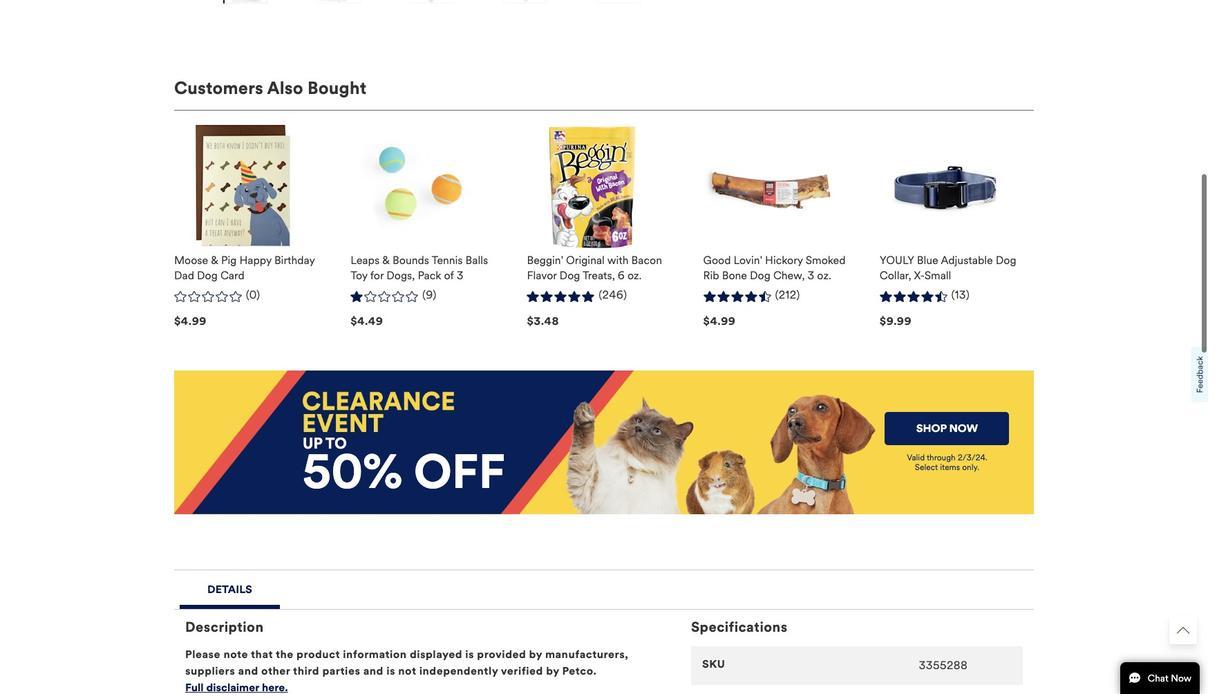 Task type: describe. For each thing, give the bounding box(es) containing it.
disclaimer
[[206, 680, 259, 693]]

please note that the product information displayed is provided by manufacturers, suppliers and other third parties and is not independently verified by petco. full disclaimer here.
[[185, 647, 629, 693]]

items
[[940, 461, 960, 471]]

shop
[[916, 421, 947, 434]]

full disclaimer here. button
[[185, 678, 288, 694]]

valid through 2/3/24. select items only.
[[907, 452, 988, 471]]

full
[[185, 680, 204, 693]]

1 vertical spatial by
[[546, 663, 559, 676]]

to
[[326, 433, 347, 451]]

2/3/24.
[[958, 452, 988, 461]]

suppliers
[[185, 663, 235, 676]]

details
[[207, 582, 252, 595]]

description
[[185, 617, 264, 635]]

product
[[297, 647, 340, 660]]

scroll to top image
[[1177, 624, 1190, 637]]

bought
[[308, 76, 367, 98]]

other
[[261, 663, 290, 676]]

parties
[[322, 663, 360, 676]]

0 horizontal spatial is
[[387, 663, 395, 676]]

information
[[343, 647, 407, 660]]

50% off
[[303, 442, 505, 500]]

petco.
[[562, 663, 597, 676]]

50%
[[303, 442, 403, 500]]

3355288
[[919, 658, 968, 671]]

please
[[185, 647, 221, 660]]

independently
[[419, 663, 498, 676]]

that
[[251, 647, 273, 660]]

third
[[293, 663, 319, 676]]

sku
[[702, 656, 726, 669]]

2 and from the left
[[363, 663, 384, 676]]



Task type: vqa. For each thing, say whether or not it's contained in the screenshot.
only.
yes



Task type: locate. For each thing, give the bounding box(es) containing it.
up
[[303, 433, 322, 451]]

specifications
[[691, 617, 788, 635]]

0 vertical spatial is
[[465, 647, 474, 660]]

0 horizontal spatial by
[[529, 647, 542, 660]]

now
[[950, 421, 978, 434]]

manufacturers,
[[545, 647, 629, 660]]

styled arrow button link
[[1170, 617, 1197, 644]]

shop now
[[916, 421, 978, 434]]

verified
[[501, 663, 543, 676]]

off
[[414, 442, 505, 500]]

only.
[[962, 461, 980, 471]]

here.
[[262, 680, 288, 693]]

customers
[[174, 76, 263, 98]]

by left 'petco.'
[[546, 663, 559, 676]]

is
[[465, 647, 474, 660], [387, 663, 395, 676]]

1 horizontal spatial is
[[465, 647, 474, 660]]

up to
[[303, 433, 347, 451]]

customers also bought
[[174, 76, 367, 98]]

winter clearance. image
[[303, 390, 454, 431]]

and
[[238, 663, 258, 676], [363, 663, 384, 676]]

0 horizontal spatial and
[[238, 663, 258, 676]]

1 horizontal spatial by
[[546, 663, 559, 676]]

1 horizontal spatial and
[[363, 663, 384, 676]]

through
[[927, 452, 956, 461]]

shop now link
[[885, 411, 1010, 444]]

and up the full disclaimer here. 'button'
[[238, 663, 258, 676]]

by up the "verified"
[[529, 647, 542, 660]]

by
[[529, 647, 542, 660], [546, 663, 559, 676]]

note
[[224, 647, 248, 660]]

a cat, a gerbil, and a dog. image
[[564, 369, 878, 513]]

not
[[398, 663, 417, 676]]

displayed
[[410, 647, 462, 660]]

valid
[[907, 452, 925, 461]]

1 and from the left
[[238, 663, 258, 676]]

0 vertical spatial by
[[529, 647, 542, 660]]

details button
[[180, 569, 280, 604]]

provided
[[477, 647, 526, 660]]

select
[[915, 461, 938, 471]]

and down information
[[363, 663, 384, 676]]

1 vertical spatial is
[[387, 663, 395, 676]]

is up independently
[[465, 647, 474, 660]]

is left not
[[387, 663, 395, 676]]

the
[[276, 647, 294, 660]]

also
[[267, 76, 303, 98]]



